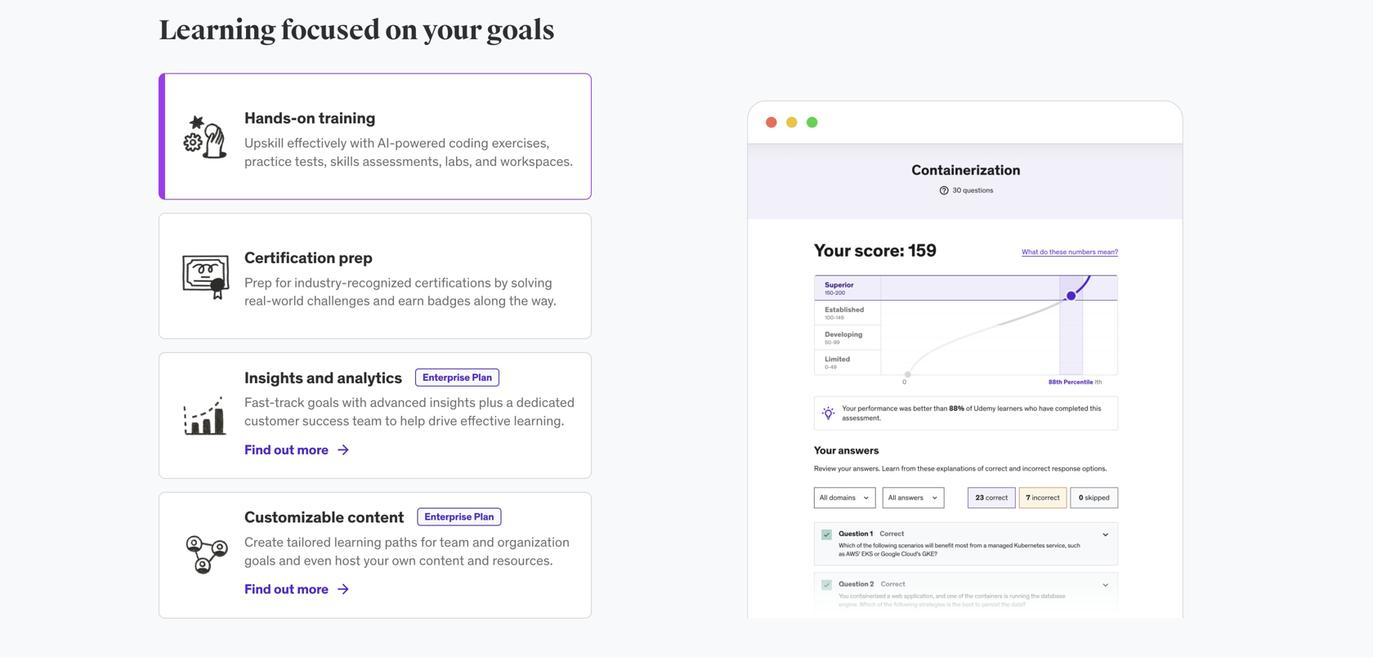 Task type: vqa. For each thing, say whether or not it's contained in the screenshot.
nasdaq IMAGE
no



Task type: describe. For each thing, give the bounding box(es) containing it.
for inside certification prep prep for industry-recognized certifications by solving real-world challenges and earn badges along the way.
[[275, 274, 291, 291]]

earn
[[398, 292, 424, 309]]

host
[[335, 552, 361, 569]]

customizable content
[[244, 507, 404, 527]]

and inside hands-on training upskill effectively with ai-powered coding exercises, practice tests, skills assessments, labs, and workspaces.
[[475, 153, 497, 169]]

on inside hands-on training upskill effectively with ai-powered coding exercises, practice tests, skills assessments, labs, and workspaces.
[[297, 108, 315, 128]]

plan for customizable content
[[474, 510, 494, 523]]

exercises,
[[492, 134, 550, 151]]

world
[[272, 292, 304, 309]]

find out more link for insights
[[244, 430, 351, 469]]

organization
[[498, 534, 570, 550]]

your inside create tailored learning paths for team and organization goals and even host your own content and resources.
[[364, 552, 389, 569]]

help
[[400, 412, 425, 429]]

screenshot of the learner metrics interface image
[[716, 73, 1215, 619]]

effectively
[[287, 134, 347, 151]]

ai-
[[378, 134, 395, 151]]

plus
[[479, 394, 503, 411]]

goals inside create tailored learning paths for team and organization goals and even host your own content and resources.
[[244, 552, 276, 569]]

learning.
[[514, 412, 564, 429]]

coding
[[449, 134, 489, 151]]

industry-
[[294, 274, 347, 291]]

certification
[[244, 248, 335, 267]]

customer
[[244, 412, 299, 429]]

along
[[474, 292, 506, 309]]

certification prep prep for industry-recognized certifications by solving real-world challenges and earn badges along the way.
[[244, 248, 557, 309]]

2 horizontal spatial goals
[[487, 13, 555, 47]]

find for insights
[[244, 441, 271, 458]]

learning
[[159, 13, 276, 47]]

and up resources.
[[473, 534, 494, 550]]

with inside fast-track goals with advanced insights plus a dedicated customer success team to help drive effective learning.
[[342, 394, 367, 411]]

small image for content
[[335, 581, 351, 598]]

effective
[[460, 412, 511, 429]]

fast-
[[244, 394, 275, 411]]

small image for and
[[335, 442, 351, 458]]

labs,
[[445, 153, 472, 169]]

customizable content tab
[[159, 492, 592, 619]]

insights and analytics
[[244, 368, 402, 387]]

find out more for insights
[[244, 441, 329, 458]]

learning
[[334, 534, 382, 550]]

way.
[[531, 292, 557, 309]]

find out more link for customizable
[[244, 570, 351, 609]]

goals inside fast-track goals with advanced insights plus a dedicated customer success team to help drive effective learning.
[[308, 394, 339, 411]]

and left resources.
[[467, 552, 489, 569]]

upskill
[[244, 134, 284, 151]]

out for customizable
[[274, 581, 294, 598]]

advanced
[[370, 394, 427, 411]]

resources.
[[492, 552, 553, 569]]

prep
[[244, 274, 272, 291]]

find out more for customizable
[[244, 581, 329, 598]]

dedicated
[[516, 394, 575, 411]]

practice
[[244, 153, 292, 169]]

analytics
[[337, 368, 402, 387]]

prep
[[339, 248, 373, 267]]

tests,
[[295, 153, 327, 169]]

content inside create tailored learning paths for team and organization goals and even host your own content and resources.
[[419, 552, 464, 569]]



Task type: locate. For each thing, give the bounding box(es) containing it.
0 horizontal spatial goals
[[244, 552, 276, 569]]

0 vertical spatial on
[[385, 13, 418, 47]]

with left ai-
[[350, 134, 375, 151]]

find down create
[[244, 581, 271, 598]]

plan for insights and analytics
[[472, 371, 492, 384]]

1 vertical spatial find out more link
[[244, 570, 351, 609]]

plan inside customizable content tab
[[474, 510, 494, 523]]

out inside insights and analytics tab
[[274, 441, 294, 458]]

find out more down the customer
[[244, 441, 329, 458]]

0 vertical spatial content
[[347, 507, 404, 527]]

training
[[319, 108, 375, 128]]

1 find out more link from the top
[[244, 430, 351, 469]]

by
[[494, 274, 508, 291]]

enterprise
[[423, 371, 470, 384], [425, 510, 472, 523]]

0 vertical spatial small image
[[335, 442, 351, 458]]

0 vertical spatial enterprise
[[423, 371, 470, 384]]

insights and analytics tab
[[159, 352, 592, 479]]

1 vertical spatial small image
[[335, 581, 351, 598]]

more inside insights and analytics tab
[[297, 441, 329, 458]]

for inside create tailored learning paths for team and organization goals and even host your own content and resources.
[[421, 534, 437, 550]]

2 find out more from the top
[[244, 581, 329, 598]]

find out more
[[244, 441, 329, 458], [244, 581, 329, 598]]

insights
[[244, 368, 303, 387]]

1 vertical spatial goals
[[308, 394, 339, 411]]

focused
[[281, 13, 380, 47]]

more for insights
[[297, 441, 329, 458]]

0 horizontal spatial team
[[352, 412, 382, 429]]

even
[[304, 552, 332, 569]]

enterprise plan inside insights and analytics tab
[[423, 371, 492, 384]]

out inside customizable content tab
[[274, 581, 294, 598]]

1 vertical spatial find out more
[[244, 581, 329, 598]]

content
[[347, 507, 404, 527], [419, 552, 464, 569]]

own
[[392, 552, 416, 569]]

1 vertical spatial your
[[364, 552, 389, 569]]

1 find out more from the top
[[244, 441, 329, 458]]

find out more link down even
[[244, 570, 351, 609]]

for
[[275, 274, 291, 291], [421, 534, 437, 550]]

challenges
[[307, 292, 370, 309]]

more inside customizable content tab
[[297, 581, 329, 598]]

plan up resources.
[[474, 510, 494, 523]]

1 horizontal spatial on
[[385, 13, 418, 47]]

find out more down even
[[244, 581, 329, 598]]

team right paths
[[440, 534, 469, 550]]

badges
[[427, 292, 471, 309]]

0 vertical spatial team
[[352, 412, 382, 429]]

for up world
[[275, 274, 291, 291]]

enterprise plan up create tailored learning paths for team and organization goals and even host your own content and resources.
[[425, 510, 494, 523]]

skills
[[330, 153, 359, 169]]

find out more link inside customizable content tab
[[244, 570, 351, 609]]

recognized
[[347, 274, 412, 291]]

enterprise inside insights and analytics tab
[[423, 371, 470, 384]]

1 vertical spatial team
[[440, 534, 469, 550]]

certifications
[[415, 274, 491, 291]]

track
[[275, 394, 305, 411]]

1 small image from the top
[[335, 442, 351, 458]]

1 vertical spatial content
[[419, 552, 464, 569]]

1 horizontal spatial goals
[[308, 394, 339, 411]]

team inside create tailored learning paths for team and organization goals and even host your own content and resources.
[[440, 534, 469, 550]]

enterprise plan up insights
[[423, 371, 492, 384]]

drive
[[428, 412, 457, 429]]

find out more inside insights and analytics tab
[[244, 441, 329, 458]]

0 vertical spatial goals
[[487, 13, 555, 47]]

find inside insights and analytics tab
[[244, 441, 271, 458]]

out for insights
[[274, 441, 294, 458]]

0 vertical spatial find out more
[[244, 441, 329, 458]]

hands-on training tab
[[159, 73, 592, 200]]

with down analytics
[[342, 394, 367, 411]]

enterprise plan
[[423, 371, 492, 384], [425, 510, 494, 523]]

1 horizontal spatial team
[[440, 534, 469, 550]]

0 vertical spatial your
[[422, 13, 482, 47]]

0 horizontal spatial on
[[297, 108, 315, 128]]

on
[[385, 13, 418, 47], [297, 108, 315, 128]]

more
[[297, 441, 329, 458], [297, 581, 329, 598]]

1 vertical spatial for
[[421, 534, 437, 550]]

on up effectively
[[297, 108, 315, 128]]

small image inside insights and analytics tab
[[335, 442, 351, 458]]

learning focused on your goals tab list
[[159, 73, 592, 619]]

enterprise plan inside customizable content tab
[[425, 510, 494, 523]]

insights
[[430, 394, 476, 411]]

solving
[[511, 274, 552, 291]]

find out more link
[[244, 430, 351, 469], [244, 570, 351, 609]]

enterprise plan for customizable content
[[425, 510, 494, 523]]

hands-on training upskill effectively with ai-powered coding exercises, practice tests, skills assessments, labs, and workspaces.
[[244, 108, 573, 169]]

plan up plus
[[472, 371, 492, 384]]

0 horizontal spatial content
[[347, 507, 404, 527]]

enterprise up insights
[[423, 371, 470, 384]]

content up the learning
[[347, 507, 404, 527]]

enterprise for insights and analytics
[[423, 371, 470, 384]]

enterprise for customizable content
[[425, 510, 472, 523]]

plan inside insights and analytics tab
[[472, 371, 492, 384]]

0 horizontal spatial for
[[275, 274, 291, 291]]

on right focused
[[385, 13, 418, 47]]

and inside certification prep prep for industry-recognized certifications by solving real-world challenges and earn badges along the way.
[[373, 292, 395, 309]]

and
[[475, 153, 497, 169], [373, 292, 395, 309], [306, 368, 334, 387], [473, 534, 494, 550], [279, 552, 301, 569], [467, 552, 489, 569]]

small image down host
[[335, 581, 351, 598]]

learning focused on your goals
[[159, 13, 555, 47]]

content right own
[[419, 552, 464, 569]]

and up success
[[306, 368, 334, 387]]

out down the customer
[[274, 441, 294, 458]]

to
[[385, 412, 397, 429]]

0 vertical spatial plan
[[472, 371, 492, 384]]

2 find from the top
[[244, 581, 271, 598]]

2 out from the top
[[274, 581, 294, 598]]

small image inside customizable content tab
[[335, 581, 351, 598]]

find
[[244, 441, 271, 458], [244, 581, 271, 598]]

0 vertical spatial more
[[297, 441, 329, 458]]

1 horizontal spatial content
[[419, 552, 464, 569]]

0 vertical spatial for
[[275, 274, 291, 291]]

enterprise up create tailored learning paths for team and organization goals and even host your own content and resources.
[[425, 510, 472, 523]]

1 vertical spatial out
[[274, 581, 294, 598]]

1 vertical spatial with
[[342, 394, 367, 411]]

0 vertical spatial find out more link
[[244, 430, 351, 469]]

real-
[[244, 292, 272, 309]]

1 more from the top
[[297, 441, 329, 458]]

find out more inside customizable content tab
[[244, 581, 329, 598]]

find out more link inside insights and analytics tab
[[244, 430, 351, 469]]

powered
[[395, 134, 446, 151]]

1 out from the top
[[274, 441, 294, 458]]

team left to
[[352, 412, 382, 429]]

0 vertical spatial find
[[244, 441, 271, 458]]

and down tailored
[[279, 552, 301, 569]]

your
[[422, 13, 482, 47], [364, 552, 389, 569]]

enterprise plan for insights and analytics
[[423, 371, 492, 384]]

1 horizontal spatial for
[[421, 534, 437, 550]]

certification prep tab
[[159, 213, 592, 339]]

find down the customer
[[244, 441, 271, 458]]

1 vertical spatial enterprise plan
[[425, 510, 494, 523]]

for right paths
[[421, 534, 437, 550]]

0 horizontal spatial your
[[364, 552, 389, 569]]

workspaces.
[[500, 153, 573, 169]]

with
[[350, 134, 375, 151], [342, 394, 367, 411]]

more down success
[[297, 441, 329, 458]]

with inside hands-on training upskill effectively with ai-powered coding exercises, practice tests, skills assessments, labs, and workspaces.
[[350, 134, 375, 151]]

plan
[[472, 371, 492, 384], [474, 510, 494, 523]]

0 vertical spatial out
[[274, 441, 294, 458]]

1 horizontal spatial your
[[422, 13, 482, 47]]

paths
[[385, 534, 418, 550]]

0 vertical spatial with
[[350, 134, 375, 151]]

and down "coding" on the left top of page
[[475, 153, 497, 169]]

the
[[509, 292, 528, 309]]

out down create
[[274, 581, 294, 598]]

2 vertical spatial goals
[[244, 552, 276, 569]]

find out more link down the customer
[[244, 430, 351, 469]]

goals
[[487, 13, 555, 47], [308, 394, 339, 411], [244, 552, 276, 569]]

team inside fast-track goals with advanced insights plus a dedicated customer success team to help drive effective learning.
[[352, 412, 382, 429]]

more for customizable
[[297, 581, 329, 598]]

1 find from the top
[[244, 441, 271, 458]]

create tailored learning paths for team and organization goals and even host your own content and resources.
[[244, 534, 570, 569]]

enterprise inside customizable content tab
[[425, 510, 472, 523]]

and down recognized
[[373, 292, 395, 309]]

small image
[[335, 442, 351, 458], [335, 581, 351, 598]]

2 small image from the top
[[335, 581, 351, 598]]

fast-track goals with advanced insights plus a dedicated customer success team to help drive effective learning.
[[244, 394, 575, 429]]

assessments,
[[363, 153, 442, 169]]

hands-
[[244, 108, 297, 128]]

success
[[302, 412, 349, 429]]

0 vertical spatial enterprise plan
[[423, 371, 492, 384]]

tailored
[[287, 534, 331, 550]]

small image down success
[[335, 442, 351, 458]]

find for customizable
[[244, 581, 271, 598]]

find inside customizable content tab
[[244, 581, 271, 598]]

a
[[506, 394, 513, 411]]

1 vertical spatial plan
[[474, 510, 494, 523]]

team
[[352, 412, 382, 429], [440, 534, 469, 550]]

more down even
[[297, 581, 329, 598]]

out
[[274, 441, 294, 458], [274, 581, 294, 598]]

customizable
[[244, 507, 344, 527]]

1 vertical spatial more
[[297, 581, 329, 598]]

2 more from the top
[[297, 581, 329, 598]]

1 vertical spatial on
[[297, 108, 315, 128]]

1 vertical spatial find
[[244, 581, 271, 598]]

2 find out more link from the top
[[244, 570, 351, 609]]

create
[[244, 534, 284, 550]]

1 vertical spatial enterprise
[[425, 510, 472, 523]]



